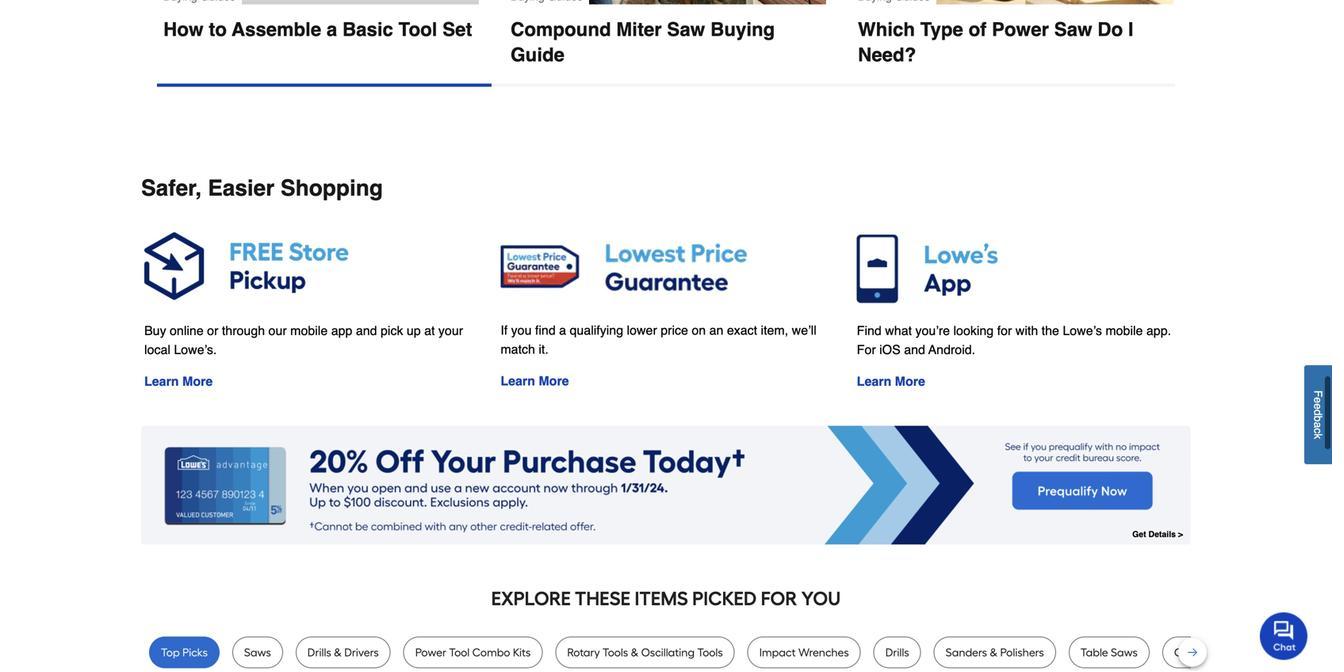 Task type: vqa. For each thing, say whether or not it's contained in the screenshot.
bottommost the be
no



Task type: locate. For each thing, give the bounding box(es) containing it.
0 horizontal spatial power
[[415, 646, 446, 660]]

drills
[[308, 646, 331, 660], [886, 646, 909, 660]]

1 more from the left
[[539, 374, 569, 388]]

1 horizontal spatial drills
[[886, 646, 909, 660]]

2 horizontal spatial saws
[[1217, 646, 1244, 660]]

2 horizontal spatial a
[[1312, 422, 1325, 429]]

2 saw from the left
[[1054, 19, 1092, 40]]

price
[[661, 323, 688, 338]]

learn more down lowe's. on the bottom
[[144, 374, 213, 389]]

1 vertical spatial and
[[904, 342, 925, 357]]

0 horizontal spatial mobile
[[290, 323, 328, 338]]

saws right the table
[[1111, 646, 1138, 660]]

0 horizontal spatial tools
[[603, 646, 628, 660]]

a up k
[[1312, 422, 1325, 429]]

the
[[1042, 323, 1059, 338]]

impact
[[760, 646, 796, 660]]

saw down "a man using a compound miter saw to cut a 4 by 4 board." image
[[667, 19, 705, 40]]

2 drills from the left
[[886, 646, 909, 660]]

learn down ios
[[857, 374, 892, 389]]

which
[[858, 19, 915, 40]]

ios
[[880, 342, 901, 357]]

saws right circular
[[1217, 646, 1244, 660]]

k
[[1312, 434, 1325, 440]]

0 horizontal spatial tool
[[399, 19, 437, 40]]

learn down local
[[144, 374, 179, 389]]

2 horizontal spatial learn more link
[[857, 374, 925, 389]]

0 horizontal spatial learn more
[[144, 374, 213, 389]]

mobile inside "buy online or through our mobile app and pick up at your local lowe's."
[[290, 323, 328, 338]]

learn more link for local
[[144, 374, 213, 389]]

saw inside which type of power saw do i need?
[[1054, 19, 1092, 40]]

wrenches
[[798, 646, 849, 660]]

a inside if you find a qualifying lower price on an exact item, we'll match it.
[[559, 323, 566, 338]]

learn more link
[[501, 374, 569, 388], [144, 374, 213, 389], [857, 374, 925, 389]]

saw inside compound miter saw buying guide
[[667, 19, 705, 40]]

app
[[331, 323, 352, 338]]

guide
[[511, 44, 565, 66]]

& for sanders
[[990, 646, 998, 660]]

mobile right our
[[290, 323, 328, 338]]

our
[[268, 323, 287, 338]]

rotary
[[567, 646, 600, 660]]

for down find
[[857, 342, 876, 357]]

a down a video about how to create a tool kit. image
[[327, 19, 337, 40]]

a man using a compound miter saw to cut a 4 by 4 board. image
[[504, 0, 826, 4]]

1 horizontal spatial saw
[[1054, 19, 1092, 40]]

learn for if you find a qualifying lower price on an exact item, we'll match it.
[[501, 374, 535, 388]]

learn
[[501, 374, 535, 388], [144, 374, 179, 389], [857, 374, 892, 389]]

basic
[[342, 19, 393, 40]]

table
[[1081, 646, 1108, 660]]

2 vertical spatial a
[[1312, 422, 1325, 429]]

sanders
[[946, 646, 987, 660]]

0 vertical spatial for
[[857, 342, 876, 357]]

2 saws from the left
[[1111, 646, 1138, 660]]

power down a person using a red and silver craftsman cordless compound miter saw to cut a board. image
[[992, 19, 1049, 40]]

0 horizontal spatial and
[[356, 323, 377, 338]]

drills left drivers
[[308, 646, 331, 660]]

saws for table saws
[[1111, 646, 1138, 660]]

3 learn more link from the left
[[857, 374, 925, 389]]

learn for find what you're looking for with the lowe's mobile app. for ios and android.
[[857, 374, 892, 389]]

drills & drivers
[[308, 646, 379, 660]]

learn more link down ios
[[857, 374, 925, 389]]

1 drills from the left
[[308, 646, 331, 660]]

1 saw from the left
[[667, 19, 705, 40]]

2 learn from the left
[[144, 374, 179, 389]]

saw left do
[[1054, 19, 1092, 40]]

e up b
[[1312, 404, 1325, 410]]

1 horizontal spatial power
[[992, 19, 1049, 40]]

a inside f e e d b a c k button
[[1312, 422, 1325, 429]]

0 vertical spatial a
[[327, 19, 337, 40]]

1 horizontal spatial saws
[[1111, 646, 1138, 660]]

power
[[992, 19, 1049, 40], [415, 646, 446, 660]]

1 horizontal spatial for
[[857, 342, 876, 357]]

learn down match
[[501, 374, 535, 388]]

1 learn more link from the left
[[501, 374, 569, 388]]

3 saws from the left
[[1217, 646, 1244, 660]]

1 horizontal spatial a
[[559, 323, 566, 338]]

2 horizontal spatial &
[[990, 646, 998, 660]]

0 horizontal spatial learn
[[144, 374, 179, 389]]

saw
[[667, 19, 705, 40], [1054, 19, 1092, 40]]

2 more from the left
[[182, 374, 213, 389]]

learn more for local
[[144, 374, 213, 389]]

0 horizontal spatial a
[[327, 19, 337, 40]]

or
[[207, 323, 218, 338]]

power inside which type of power saw do i need?
[[992, 19, 1049, 40]]

tools right rotary on the left
[[603, 646, 628, 660]]

a inside how to assemble a basic tool set link
[[327, 19, 337, 40]]

a
[[327, 19, 337, 40], [559, 323, 566, 338], [1312, 422, 1325, 429]]

1 vertical spatial tool
[[449, 646, 470, 660]]

mobile
[[290, 323, 328, 338], [1106, 323, 1143, 338]]

1 saws from the left
[[244, 646, 271, 660]]

1 vertical spatial power
[[415, 646, 446, 660]]

drills left sanders
[[886, 646, 909, 660]]

your
[[438, 323, 463, 338]]

more
[[539, 374, 569, 388], [182, 374, 213, 389], [895, 374, 925, 389]]

2 learn more link from the left
[[144, 374, 213, 389]]

and right app in the left of the page
[[356, 323, 377, 338]]

lowe's
[[1063, 323, 1102, 338]]

1 learn from the left
[[501, 374, 535, 388]]

0 horizontal spatial more
[[182, 374, 213, 389]]

& right sanders
[[990, 646, 998, 660]]

more down lowe's. on the bottom
[[182, 374, 213, 389]]

mobile left the app.
[[1106, 323, 1143, 338]]

and
[[356, 323, 377, 338], [904, 342, 925, 357]]

lower
[[627, 323, 657, 338]]

2 mobile from the left
[[1106, 323, 1143, 338]]

1 mobile from the left
[[290, 323, 328, 338]]

at
[[424, 323, 435, 338]]

2 learn more from the left
[[144, 374, 213, 389]]

tools
[[603, 646, 628, 660], [697, 646, 723, 660]]

0 horizontal spatial for
[[761, 587, 797, 610]]

1 vertical spatial for
[[761, 587, 797, 610]]

saws
[[244, 646, 271, 660], [1111, 646, 1138, 660], [1217, 646, 1244, 660]]

2 horizontal spatial more
[[895, 374, 925, 389]]

0 horizontal spatial drills
[[308, 646, 331, 660]]

qualifying
[[570, 323, 623, 338]]

0 vertical spatial and
[[356, 323, 377, 338]]

3 & from the left
[[990, 646, 998, 660]]

learn more down ios
[[857, 374, 925, 389]]

power tool combo kits
[[415, 646, 531, 660]]

saws right picks
[[244, 646, 271, 660]]

learn more
[[501, 374, 569, 388], [144, 374, 213, 389], [857, 374, 925, 389]]

rotary tools & oscillating tools
[[567, 646, 723, 660]]

for
[[857, 342, 876, 357], [761, 587, 797, 610]]

2 horizontal spatial learn
[[857, 374, 892, 389]]

1 horizontal spatial and
[[904, 342, 925, 357]]

for left you
[[761, 587, 797, 610]]

and inside "buy online or through our mobile app and pick up at your local lowe's."
[[356, 323, 377, 338]]

advertisement region
[[141, 426, 1191, 548]]

match
[[501, 342, 535, 357]]

table saws
[[1081, 646, 1138, 660]]

up
[[407, 323, 421, 338]]

1 horizontal spatial learn
[[501, 374, 535, 388]]

0 horizontal spatial learn more link
[[144, 374, 213, 389]]

1 learn more from the left
[[501, 374, 569, 388]]

0 horizontal spatial &
[[334, 646, 342, 660]]

& left oscillating
[[631, 646, 639, 660]]

0 horizontal spatial saws
[[244, 646, 271, 660]]

a right find
[[559, 323, 566, 338]]

buy
[[144, 323, 166, 338]]

1 horizontal spatial more
[[539, 374, 569, 388]]

1 & from the left
[[334, 646, 342, 660]]

e up d in the bottom right of the page
[[1312, 398, 1325, 404]]

learn more down it.
[[501, 374, 569, 388]]

learn more link down it.
[[501, 374, 569, 388]]

and inside the 'find what you're looking for with the lowe's mobile app. for ios and android.'
[[904, 342, 925, 357]]

need?
[[858, 44, 916, 66]]

1 horizontal spatial tools
[[697, 646, 723, 660]]

more down ios
[[895, 374, 925, 389]]

easier
[[208, 176, 274, 201]]

and right ios
[[904, 342, 925, 357]]

tools right oscillating
[[697, 646, 723, 660]]

2 horizontal spatial learn more
[[857, 374, 925, 389]]

1 horizontal spatial mobile
[[1106, 323, 1143, 338]]

scrollbar
[[157, 84, 492, 87]]

kits
[[513, 646, 531, 660]]

saws for circular saws
[[1217, 646, 1244, 660]]

an
[[709, 323, 724, 338]]

tool left set
[[399, 19, 437, 40]]

you're
[[916, 323, 950, 338]]

do
[[1098, 19, 1123, 40]]

learn more link down lowe's. on the bottom
[[144, 374, 213, 389]]

0 horizontal spatial saw
[[667, 19, 705, 40]]

learn more for match
[[501, 374, 569, 388]]

a video about how to create a tool kit. image
[[157, 0, 479, 4]]

1 horizontal spatial learn more
[[501, 374, 569, 388]]

tool left combo
[[449, 646, 470, 660]]

0 vertical spatial power
[[992, 19, 1049, 40]]

1 horizontal spatial learn more link
[[501, 374, 569, 388]]

1 horizontal spatial &
[[631, 646, 639, 660]]

& left drivers
[[334, 646, 342, 660]]

more down it.
[[539, 374, 569, 388]]

3 more from the left
[[895, 374, 925, 389]]

3 learn more from the left
[[857, 374, 925, 389]]

tool
[[399, 19, 437, 40], [449, 646, 470, 660]]

find
[[857, 323, 882, 338]]

3 learn from the left
[[857, 374, 892, 389]]

power left combo
[[415, 646, 446, 660]]

how to assemble a basic tool set link
[[157, 0, 479, 42]]

1 vertical spatial a
[[559, 323, 566, 338]]



Task type: describe. For each thing, give the bounding box(es) containing it.
miter
[[616, 19, 662, 40]]

oscillating
[[641, 646, 695, 660]]

1 e from the top
[[1312, 398, 1325, 404]]

picked
[[692, 587, 757, 610]]

local
[[144, 342, 170, 357]]

1 horizontal spatial tool
[[449, 646, 470, 660]]

chat invite button image
[[1260, 612, 1308, 661]]

lowe's app. image
[[857, 226, 1188, 306]]

pick
[[381, 323, 403, 338]]

c
[[1312, 429, 1325, 434]]

you
[[801, 587, 841, 610]]

how to assemble a basic tool set
[[163, 19, 472, 40]]

buy online or through our mobile app and pick up at your local lowe's.
[[144, 323, 463, 357]]

d
[[1312, 410, 1325, 416]]

b
[[1312, 416, 1325, 422]]

learn more link for and
[[857, 374, 925, 389]]

a person using a red and silver craftsman cordless compound miter saw to cut a board. image
[[852, 0, 1174, 4]]

app.
[[1147, 323, 1171, 338]]

items
[[635, 587, 688, 610]]

these
[[575, 587, 631, 610]]

buying
[[711, 19, 775, 40]]

lowest price guarantee. image
[[501, 226, 832, 305]]

android.
[[929, 342, 975, 357]]

drills for drills
[[886, 646, 909, 660]]

drivers
[[344, 646, 379, 660]]

a for qualifying
[[559, 323, 566, 338]]

of
[[969, 19, 987, 40]]

f e e d b a c k
[[1312, 391, 1325, 440]]

top picks
[[161, 646, 208, 660]]

picks
[[182, 646, 208, 660]]

with
[[1016, 323, 1038, 338]]

safer,
[[141, 176, 202, 201]]

safer, easier shopping
[[141, 176, 383, 201]]

online
[[170, 323, 204, 338]]

more for it.
[[539, 374, 569, 388]]

type
[[920, 19, 963, 40]]

you
[[511, 323, 532, 338]]

set
[[443, 19, 472, 40]]

for inside the 'find what you're looking for with the lowe's mobile app. for ios and android.'
[[857, 342, 876, 357]]

on
[[692, 323, 706, 338]]

if
[[501, 323, 508, 338]]

how
[[163, 19, 204, 40]]

compound miter saw buying guide
[[511, 19, 780, 66]]

sanders & polishers
[[946, 646, 1044, 660]]

circular saws
[[1174, 646, 1244, 660]]

2 e from the top
[[1312, 404, 1325, 410]]

1 tools from the left
[[603, 646, 628, 660]]

drills for drills & drivers
[[308, 646, 331, 660]]

assemble
[[232, 19, 321, 40]]

to
[[209, 19, 227, 40]]

a for basic
[[327, 19, 337, 40]]

learn more for and
[[857, 374, 925, 389]]

explore
[[491, 587, 571, 610]]

free store pickup. image
[[144, 226, 475, 306]]

compound
[[511, 19, 611, 40]]

learn more link for match
[[501, 374, 569, 388]]

polishers
[[1000, 646, 1044, 660]]

shopping
[[281, 176, 383, 201]]

2 & from the left
[[631, 646, 639, 660]]

through
[[222, 323, 265, 338]]

more for lowe's.
[[182, 374, 213, 389]]

what
[[885, 323, 912, 338]]

2 tools from the left
[[697, 646, 723, 660]]

we'll
[[792, 323, 817, 338]]

for
[[997, 323, 1012, 338]]

combo
[[472, 646, 510, 660]]

f e e d b a c k button
[[1305, 366, 1332, 465]]

circular
[[1174, 646, 1214, 660]]

looking
[[954, 323, 994, 338]]

learn for buy online or through our mobile app and pick up at your local lowe's.
[[144, 374, 179, 389]]

exact
[[727, 323, 757, 338]]

0 vertical spatial tool
[[399, 19, 437, 40]]

if you find a qualifying lower price on an exact item, we'll match it.
[[501, 323, 817, 357]]

which type of power saw do i need?
[[858, 19, 1139, 66]]

mobile inside the 'find what you're looking for with the lowe's mobile app. for ios and android.'
[[1106, 323, 1143, 338]]

find
[[535, 323, 556, 338]]

more for android.
[[895, 374, 925, 389]]

impact wrenches
[[760, 646, 849, 660]]

item,
[[761, 323, 788, 338]]

which type of power saw do i need? link
[[852, 0, 1174, 68]]

f
[[1312, 391, 1325, 398]]

i
[[1128, 19, 1134, 40]]

top
[[161, 646, 180, 660]]

find what you're looking for with the lowe's mobile app. for ios and android.
[[857, 323, 1171, 357]]

lowe's.
[[174, 342, 217, 357]]

explore these items picked for you
[[491, 587, 841, 610]]

& for drills
[[334, 646, 342, 660]]

it.
[[539, 342, 549, 357]]

compound miter saw buying guide link
[[504, 0, 826, 68]]



